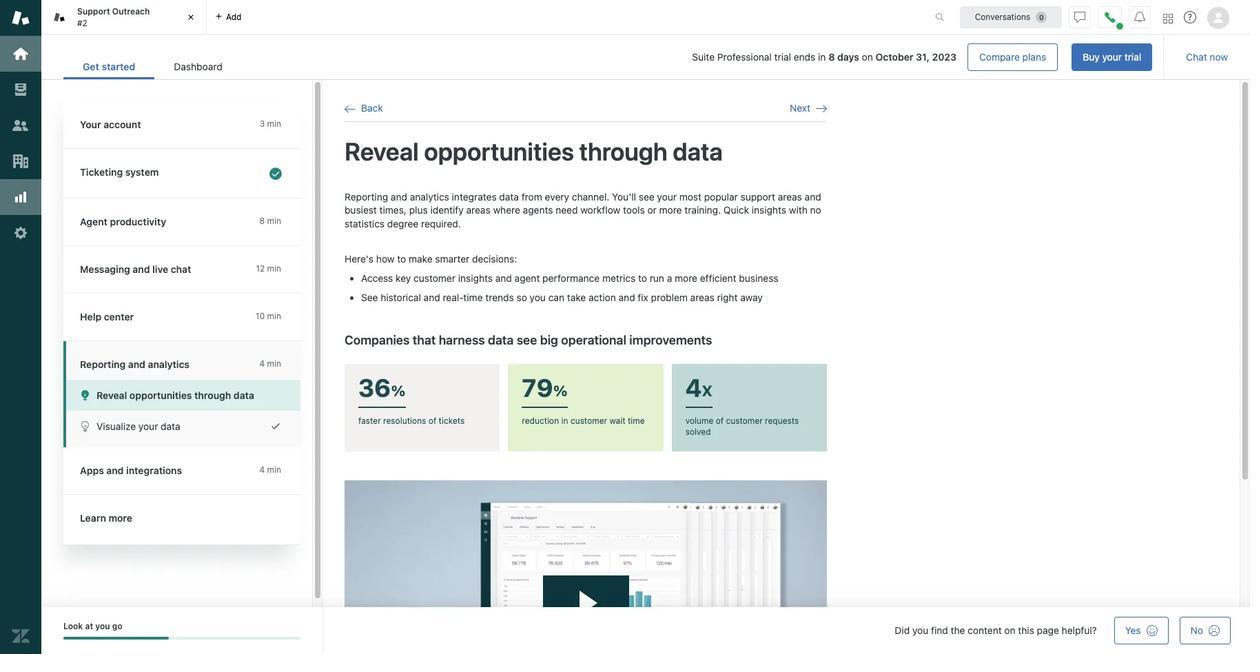 Task type: locate. For each thing, give the bounding box(es) containing it.
every
[[545, 191, 569, 202]]

with
[[789, 204, 808, 216]]

opportunities up the integrates
[[424, 137, 574, 166]]

min for help center
[[267, 311, 281, 321]]

reporting down help center
[[80, 358, 126, 370]]

0 vertical spatial 4
[[260, 358, 265, 369]]

time for 79
[[628, 415, 645, 426]]

see left big
[[517, 333, 537, 347]]

0 vertical spatial reveal opportunities through data
[[345, 137, 723, 166]]

reveal opportunities through data up the "visualize your data" button
[[97, 389, 254, 401]]

footer
[[41, 607, 1250, 654]]

reveal inside button
[[97, 389, 127, 401]]

get help image
[[1184, 11, 1197, 23]]

through inside button
[[194, 389, 231, 401]]

x
[[702, 382, 713, 400]]

key
[[396, 272, 411, 284]]

1 horizontal spatial areas
[[690, 292, 715, 303]]

customers image
[[12, 116, 30, 134]]

analytics up reveal opportunities through data button
[[148, 358, 190, 370]]

your left most
[[657, 191, 677, 202]]

insights
[[752, 204, 787, 216], [458, 272, 493, 284]]

reporting up busiest
[[345, 191, 388, 202]]

1 min from the top
[[267, 119, 281, 129]]

no button
[[1180, 617, 1231, 645]]

yes button
[[1114, 617, 1169, 645]]

wait
[[610, 415, 626, 426]]

% up reduction
[[553, 382, 568, 400]]

1 horizontal spatial 8
[[829, 51, 835, 63]]

opportunities
[[424, 137, 574, 166], [130, 389, 192, 401]]

and left the fix
[[619, 292, 635, 303]]

12 min
[[256, 263, 281, 274]]

0 vertical spatial to
[[397, 253, 406, 265]]

of left tickets
[[429, 415, 437, 426]]

4 for reporting and analytics
[[260, 358, 265, 369]]

your right visualize
[[138, 420, 158, 432]]

tab list
[[63, 54, 242, 79]]

data up where
[[499, 191, 519, 202]]

zendesk products image
[[1164, 13, 1173, 23]]

0 horizontal spatial reporting
[[80, 358, 126, 370]]

reveal down back
[[345, 137, 419, 166]]

in right reduction
[[561, 415, 568, 426]]

3 min from the top
[[267, 263, 281, 274]]

more right 'learn'
[[109, 512, 132, 524]]

areas down efficient
[[690, 292, 715, 303]]

%
[[391, 382, 406, 400], [553, 382, 568, 400]]

agent
[[515, 272, 540, 284]]

more
[[659, 204, 682, 216], [675, 272, 698, 284], [109, 512, 132, 524]]

on right days
[[862, 51, 873, 63]]

1 horizontal spatial in
[[818, 51, 826, 63]]

0 vertical spatial areas
[[778, 191, 802, 202]]

0 vertical spatial opportunities
[[424, 137, 574, 166]]

areas down the integrates
[[466, 204, 491, 216]]

main element
[[0, 0, 41, 654]]

1 horizontal spatial reporting
[[345, 191, 388, 202]]

6 min from the top
[[267, 465, 281, 475]]

you right so
[[530, 292, 546, 303]]

learn more
[[80, 512, 132, 524]]

and up the no
[[805, 191, 821, 202]]

of right volume
[[716, 415, 724, 426]]

this
[[1018, 625, 1035, 636]]

solved
[[686, 426, 711, 437]]

region
[[345, 190, 827, 654]]

1 horizontal spatial see
[[639, 191, 655, 202]]

0 vertical spatial more
[[659, 204, 682, 216]]

content-title region
[[345, 136, 827, 168]]

1 horizontal spatial through
[[579, 137, 668, 166]]

to left run
[[638, 272, 647, 284]]

popular
[[704, 191, 738, 202]]

0 horizontal spatial in
[[561, 415, 568, 426]]

1 vertical spatial see
[[517, 333, 537, 347]]

through
[[579, 137, 668, 166], [194, 389, 231, 401]]

reporting and analytics integrates data from every channel. you'll see your most popular support areas and busiest times, plus identify areas where agents need workflow tools or more training. quick insights with no statistics degree required.
[[345, 191, 821, 229]]

1 trial from the left
[[775, 51, 791, 63]]

insights down decisions:
[[458, 272, 493, 284]]

customer inside volume of customer requests solved
[[726, 415, 763, 426]]

and down center
[[128, 358, 145, 370]]

plus
[[409, 204, 428, 216]]

on inside section
[[862, 51, 873, 63]]

% up resolutions
[[391, 382, 406, 400]]

your inside the "visualize your data" button
[[138, 420, 158, 432]]

did you find the content on this page helpful?
[[895, 625, 1097, 636]]

data
[[673, 137, 723, 166], [499, 191, 519, 202], [488, 333, 514, 347], [234, 389, 254, 401], [161, 420, 180, 432]]

get started
[[83, 61, 135, 72]]

agent productivity
[[80, 216, 166, 227]]

footer containing did you find the content on this page helpful?
[[41, 607, 1250, 654]]

0 horizontal spatial trial
[[775, 51, 791, 63]]

notifications image
[[1135, 11, 1146, 22]]

customer left requests
[[726, 415, 763, 426]]

0 vertical spatial reporting
[[345, 191, 388, 202]]

1 horizontal spatial reveal
[[345, 137, 419, 166]]

metrics
[[602, 272, 636, 284]]

1 vertical spatial time
[[628, 415, 645, 426]]

1 vertical spatial reporting
[[80, 358, 126, 370]]

areas
[[778, 191, 802, 202], [466, 204, 491, 216], [690, 292, 715, 303]]

0 vertical spatial on
[[862, 51, 873, 63]]

video thumbnail image
[[345, 480, 827, 654], [345, 480, 827, 654]]

1 % from the left
[[391, 382, 406, 400]]

volume of customer requests solved
[[686, 415, 799, 437]]

1 4 min from the top
[[260, 358, 281, 369]]

and up the times,
[[391, 191, 407, 202]]

1 vertical spatial analytics
[[148, 358, 190, 370]]

10
[[256, 311, 265, 321]]

10 min
[[256, 311, 281, 321]]

4 min from the top
[[267, 311, 281, 321]]

2 vertical spatial areas
[[690, 292, 715, 303]]

min inside the reporting and analytics "heading"
[[267, 358, 281, 369]]

5 min from the top
[[267, 358, 281, 369]]

areas up with
[[778, 191, 802, 202]]

reveal opportunities through data
[[345, 137, 723, 166], [97, 389, 254, 401]]

0 horizontal spatial of
[[429, 415, 437, 426]]

agent
[[80, 216, 108, 227]]

close image
[[184, 10, 198, 24]]

your right buy at the right top
[[1103, 51, 1122, 63]]

trends
[[486, 292, 514, 303]]

0 horizontal spatial customer
[[414, 272, 456, 284]]

2 trial from the left
[[1125, 51, 1142, 63]]

0 horizontal spatial on
[[862, 51, 873, 63]]

2 horizontal spatial customer
[[726, 415, 763, 426]]

customer left wait
[[571, 415, 607, 426]]

tab
[[41, 0, 207, 34]]

1 horizontal spatial on
[[1005, 625, 1016, 636]]

more inside dropdown button
[[109, 512, 132, 524]]

0 horizontal spatial to
[[397, 253, 406, 265]]

1 vertical spatial areas
[[466, 204, 491, 216]]

36 %
[[358, 373, 406, 402]]

% for 36
[[391, 382, 406, 400]]

0 horizontal spatial through
[[194, 389, 231, 401]]

see
[[639, 191, 655, 202], [517, 333, 537, 347]]

and left live
[[133, 263, 150, 275]]

away
[[740, 292, 763, 303]]

4 for apps and integrations
[[260, 465, 265, 475]]

0 vertical spatial reveal
[[345, 137, 419, 166]]

0 horizontal spatial 8
[[260, 216, 265, 226]]

0 vertical spatial see
[[639, 191, 655, 202]]

0 vertical spatial analytics
[[410, 191, 449, 202]]

trial inside button
[[1125, 51, 1142, 63]]

1 vertical spatial your
[[657, 191, 677, 202]]

0 horizontal spatial opportunities
[[130, 389, 192, 401]]

add
[[226, 11, 242, 22]]

0 horizontal spatial areas
[[466, 204, 491, 216]]

time right wait
[[628, 415, 645, 426]]

reporting and analytics heading
[[63, 341, 301, 380]]

1 horizontal spatial time
[[628, 415, 645, 426]]

1 vertical spatial 4
[[686, 373, 702, 402]]

79
[[522, 373, 553, 402]]

get started image
[[12, 45, 30, 63]]

training.
[[685, 204, 721, 216]]

% inside 79 %
[[553, 382, 568, 400]]

reporting inside "heading"
[[80, 358, 126, 370]]

insights down support
[[752, 204, 787, 216]]

insights inside reporting and analytics integrates data from every channel. you'll see your most popular support areas and busiest times, plus identify areas where agents need workflow tools or more training. quick insights with no statistics degree required.
[[752, 204, 787, 216]]

see up or
[[639, 191, 655, 202]]

1 horizontal spatial trial
[[1125, 51, 1142, 63]]

so
[[517, 292, 527, 303]]

content
[[968, 625, 1002, 636]]

2 vertical spatial more
[[109, 512, 132, 524]]

integrates
[[452, 191, 497, 202]]

1 horizontal spatial opportunities
[[424, 137, 574, 166]]

2 vertical spatial 4
[[260, 465, 265, 475]]

next button
[[790, 102, 827, 115]]

1 horizontal spatial insights
[[752, 204, 787, 216]]

no
[[810, 204, 821, 216]]

on left this
[[1005, 625, 1016, 636]]

section containing suite professional trial ends in
[[253, 43, 1153, 71]]

trial left ends
[[775, 51, 791, 63]]

visualize your data button
[[66, 411, 301, 442]]

1 vertical spatial on
[[1005, 625, 1016, 636]]

tickets
[[439, 415, 465, 426]]

compare
[[980, 51, 1020, 63]]

required.
[[421, 218, 461, 229]]

decisions:
[[472, 253, 517, 265]]

look
[[63, 621, 83, 631]]

opportunities up visualize your data
[[130, 389, 192, 401]]

from
[[522, 191, 542, 202]]

2 % from the left
[[553, 382, 568, 400]]

to right how
[[397, 253, 406, 265]]

1 vertical spatial to
[[638, 272, 647, 284]]

visualize your data
[[97, 420, 180, 432]]

reporting image
[[12, 188, 30, 206]]

you right did
[[913, 625, 929, 636]]

2 4 min from the top
[[260, 465, 281, 475]]

0 vertical spatial time
[[464, 292, 483, 303]]

more right or
[[659, 204, 682, 216]]

agents
[[523, 204, 553, 216]]

1 horizontal spatial %
[[553, 382, 568, 400]]

1 vertical spatial 4 min
[[260, 465, 281, 475]]

outreach
[[112, 6, 150, 17]]

operational
[[561, 333, 627, 347]]

section
[[253, 43, 1153, 71]]

analytics up plus
[[410, 191, 449, 202]]

4
[[260, 358, 265, 369], [686, 373, 702, 402], [260, 465, 265, 475]]

0 horizontal spatial you
[[95, 621, 110, 631]]

you right at
[[95, 621, 110, 631]]

1 horizontal spatial reveal opportunities through data
[[345, 137, 723, 166]]

conversations
[[975, 11, 1031, 22]]

center
[[104, 311, 134, 323]]

and
[[391, 191, 407, 202], [805, 191, 821, 202], [133, 263, 150, 275], [495, 272, 512, 284], [424, 292, 440, 303], [619, 292, 635, 303], [128, 358, 145, 370], [106, 465, 124, 476]]

take
[[567, 292, 586, 303]]

video element
[[345, 480, 827, 654]]

analytics inside "heading"
[[148, 358, 190, 370]]

account
[[104, 119, 141, 130]]

0 horizontal spatial reveal
[[97, 389, 127, 401]]

your
[[1103, 51, 1122, 63], [657, 191, 677, 202], [138, 420, 158, 432]]

2 horizontal spatial areas
[[778, 191, 802, 202]]

0 horizontal spatial %
[[391, 382, 406, 400]]

8
[[829, 51, 835, 63], [260, 216, 265, 226]]

1 vertical spatial reveal opportunities through data
[[97, 389, 254, 401]]

1 vertical spatial reveal
[[97, 389, 127, 401]]

1 horizontal spatial you
[[530, 292, 546, 303]]

0 vertical spatial insights
[[752, 204, 787, 216]]

of
[[429, 415, 437, 426], [716, 415, 724, 426]]

reveal opportunities through data up "from"
[[345, 137, 723, 166]]

ends
[[794, 51, 816, 63]]

customer for 4
[[726, 415, 763, 426]]

2 of from the left
[[716, 415, 724, 426]]

data up most
[[673, 137, 723, 166]]

tab containing support outreach
[[41, 0, 207, 34]]

improvements
[[630, 333, 712, 347]]

chat now button
[[1175, 43, 1239, 71]]

views image
[[12, 81, 30, 99]]

times,
[[380, 204, 407, 216]]

time left the trends
[[464, 292, 483, 303]]

through up you'll
[[579, 137, 668, 166]]

1 horizontal spatial customer
[[571, 415, 607, 426]]

apps
[[80, 465, 104, 476]]

2 horizontal spatial your
[[1103, 51, 1122, 63]]

admin image
[[12, 224, 30, 242]]

your for data
[[138, 420, 158, 432]]

0 horizontal spatial time
[[464, 292, 483, 303]]

0 vertical spatial through
[[579, 137, 668, 166]]

your inside buy your trial button
[[1103, 51, 1122, 63]]

1 vertical spatial in
[[561, 415, 568, 426]]

analytics inside reporting and analytics integrates data from every channel. you'll see your most popular support areas and busiest times, plus identify areas where agents need workflow tools or more training. quick insights with no statistics degree required.
[[410, 191, 449, 202]]

conversations button
[[960, 6, 1062, 28]]

reporting for reporting and analytics integrates data from every channel. you'll see your most popular support areas and busiest times, plus identify areas where agents need workflow tools or more training. quick insights with no statistics degree required.
[[345, 191, 388, 202]]

0 vertical spatial 4 min
[[260, 358, 281, 369]]

more inside reporting and analytics integrates data from every channel. you'll see your most popular support areas and busiest times, plus identify areas where agents need workflow tools or more training. quick insights with no statistics degree required.
[[659, 204, 682, 216]]

1 vertical spatial through
[[194, 389, 231, 401]]

8 up 12
[[260, 216, 265, 226]]

in right ends
[[818, 51, 826, 63]]

1 horizontal spatial analytics
[[410, 191, 449, 202]]

1 vertical spatial opportunities
[[130, 389, 192, 401]]

progress-bar progress bar
[[63, 637, 301, 640]]

2 vertical spatial your
[[138, 420, 158, 432]]

0 vertical spatial your
[[1103, 51, 1122, 63]]

ticketing
[[80, 166, 123, 178]]

1 horizontal spatial your
[[657, 191, 677, 202]]

0 horizontal spatial your
[[138, 420, 158, 432]]

through up the "visualize your data" button
[[194, 389, 231, 401]]

can
[[549, 292, 565, 303]]

1 horizontal spatial of
[[716, 415, 724, 426]]

on inside footer
[[1005, 625, 1016, 636]]

0 horizontal spatial see
[[517, 333, 537, 347]]

button displays agent's chat status as invisible. image
[[1075, 11, 1086, 22]]

learn more button
[[63, 495, 298, 542]]

data up the "visualize your data" button
[[234, 389, 254, 401]]

ticketing system
[[80, 166, 159, 178]]

4 x
[[686, 373, 713, 402]]

4 min inside the reporting and analytics "heading"
[[260, 358, 281, 369]]

0 horizontal spatial analytics
[[148, 358, 190, 370]]

0 horizontal spatial insights
[[458, 272, 493, 284]]

analytics
[[410, 191, 449, 202], [148, 358, 190, 370]]

0 horizontal spatial reveal opportunities through data
[[97, 389, 254, 401]]

customer down here's how to make smarter decisions:
[[414, 272, 456, 284]]

opportunities inside button
[[130, 389, 192, 401]]

2 min from the top
[[267, 216, 281, 226]]

region containing 36
[[345, 190, 827, 654]]

on
[[862, 51, 873, 63], [1005, 625, 1016, 636]]

min for agent productivity
[[267, 216, 281, 226]]

that
[[413, 333, 436, 347]]

where
[[493, 204, 520, 216]]

8 left days
[[829, 51, 835, 63]]

tab list containing get started
[[63, 54, 242, 79]]

areas for see historical and real-time trends so you can take action and fix problem areas right away
[[690, 292, 715, 303]]

trial down notifications image
[[1125, 51, 1142, 63]]

more right a
[[675, 272, 698, 284]]

4 min for integrations
[[260, 465, 281, 475]]

reveal up visualize
[[97, 389, 127, 401]]

% inside 36 %
[[391, 382, 406, 400]]

reporting inside reporting and analytics integrates data from every channel. you'll see your most popular support areas and busiest times, plus identify areas where agents need workflow tools or more training. quick insights with no statistics degree required.
[[345, 191, 388, 202]]

4 inside the reporting and analytics "heading"
[[260, 358, 265, 369]]

time for access key customer insights and agent performance metrics to run a more efficient business
[[464, 292, 483, 303]]



Task type: describe. For each thing, give the bounding box(es) containing it.
requests
[[765, 415, 799, 426]]

action
[[589, 292, 616, 303]]

tabs tab list
[[41, 0, 921, 34]]

quick
[[724, 204, 749, 216]]

run
[[650, 272, 664, 284]]

big
[[540, 333, 558, 347]]

organizations image
[[12, 152, 30, 170]]

trial for professional
[[775, 51, 791, 63]]

analytics for reporting and analytics integrates data from every channel. you'll see your most popular support areas and busiest times, plus identify areas where agents need workflow tools or more training. quick insights with no statistics degree required.
[[410, 191, 449, 202]]

workflow
[[581, 204, 621, 216]]

system
[[125, 166, 159, 178]]

next
[[790, 102, 811, 114]]

data right harness
[[488, 333, 514, 347]]

zendesk support image
[[12, 9, 30, 27]]

reporting for reporting and analytics
[[80, 358, 126, 370]]

reveal opportunities through data inside reveal opportunities through data button
[[97, 389, 254, 401]]

reveal opportunities through data inside content-title region
[[345, 137, 723, 166]]

chat
[[171, 263, 191, 275]]

79 %
[[522, 373, 568, 402]]

31,
[[916, 51, 930, 63]]

1 vertical spatial 8
[[260, 216, 265, 226]]

page
[[1037, 625, 1059, 636]]

2 horizontal spatial you
[[913, 625, 929, 636]]

access key customer insights and agent performance metrics to run a more efficient business
[[361, 272, 779, 284]]

min for apps and integrations
[[267, 465, 281, 475]]

smarter
[[435, 253, 470, 265]]

resolutions
[[383, 415, 426, 426]]

identify
[[430, 204, 464, 216]]

learn
[[80, 512, 106, 524]]

help center
[[80, 311, 134, 323]]

October 31, 2023 text field
[[876, 51, 957, 63]]

need
[[556, 204, 578, 216]]

1 vertical spatial insights
[[458, 272, 493, 284]]

see inside reporting and analytics integrates data from every channel. you'll see your most popular support areas and busiest times, plus identify areas where agents need workflow tools or more training. quick insights with no statistics degree required.
[[639, 191, 655, 202]]

faster resolutions of tickets
[[358, 415, 465, 426]]

and inside "heading"
[[128, 358, 145, 370]]

dashboard tab
[[155, 54, 242, 79]]

4 min for analytics
[[260, 358, 281, 369]]

and up the trends
[[495, 272, 512, 284]]

statistics
[[345, 218, 385, 229]]

progress bar image
[[63, 637, 169, 640]]

through inside content-title region
[[579, 137, 668, 166]]

% for 79
[[553, 382, 568, 400]]

make
[[409, 253, 433, 265]]

min for reporting and analytics
[[267, 358, 281, 369]]

buy
[[1083, 51, 1100, 63]]

productivity
[[110, 216, 166, 227]]

areas for reporting and analytics integrates data from every channel. you'll see your most popular support areas and busiest times, plus identify areas where agents need workflow tools or more training. quick insights with no statistics degree required.
[[778, 191, 802, 202]]

started
[[102, 61, 135, 72]]

performance
[[543, 272, 600, 284]]

zendesk image
[[12, 627, 30, 645]]

8 min
[[260, 216, 281, 226]]

1 of from the left
[[429, 415, 437, 426]]

a
[[667, 272, 672, 284]]

min for your account
[[267, 119, 281, 129]]

apps and integrations
[[80, 465, 182, 476]]

your inside reporting and analytics integrates data from every channel. you'll see your most popular support areas and busiest times, plus identify areas where agents need workflow tools or more training. quick insights with no statistics degree required.
[[657, 191, 677, 202]]

at
[[85, 621, 93, 631]]

2023
[[932, 51, 957, 63]]

data inside reporting and analytics integrates data from every channel. you'll see your most popular support areas and busiest times, plus identify areas where agents need workflow tools or more training. quick insights with no statistics degree required.
[[499, 191, 519, 202]]

your
[[80, 119, 101, 130]]

your account
[[80, 119, 141, 130]]

reveal inside content-title region
[[345, 137, 419, 166]]

now
[[1210, 51, 1228, 63]]

channel.
[[572, 191, 610, 202]]

compare plans
[[980, 51, 1047, 63]]

min for messaging and live chat
[[267, 263, 281, 274]]

customer for 79
[[571, 415, 607, 426]]

opportunities inside content-title region
[[424, 137, 574, 166]]

chat now
[[1186, 51, 1228, 63]]

support
[[77, 6, 110, 17]]

did
[[895, 625, 910, 636]]

access
[[361, 272, 393, 284]]

visualize
[[97, 420, 136, 432]]

0 vertical spatial in
[[818, 51, 826, 63]]

3
[[260, 119, 265, 129]]

reveal opportunities through data button
[[66, 380, 301, 411]]

3 min
[[260, 119, 281, 129]]

real-
[[443, 292, 464, 303]]

right
[[717, 292, 738, 303]]

helpful?
[[1062, 625, 1097, 636]]

of inside volume of customer requests solved
[[716, 415, 724, 426]]

reduction in customer wait time
[[522, 415, 645, 426]]

yes
[[1125, 625, 1141, 636]]

faster
[[358, 415, 381, 426]]

look at you go
[[63, 621, 123, 631]]

degree
[[387, 218, 419, 229]]

fix
[[638, 292, 649, 303]]

october
[[876, 51, 914, 63]]

go
[[112, 621, 123, 631]]

see
[[361, 292, 378, 303]]

reporting and analytics
[[80, 358, 190, 370]]

companies
[[345, 333, 410, 347]]

companies that harness data see big operational improvements
[[345, 333, 712, 347]]

analytics for reporting and analytics
[[148, 358, 190, 370]]

data down reveal opportunities through data button
[[161, 420, 180, 432]]

1 horizontal spatial to
[[638, 272, 647, 284]]

your for trial
[[1103, 51, 1122, 63]]

0 vertical spatial 8
[[829, 51, 835, 63]]

you'll
[[612, 191, 636, 202]]

busiest
[[345, 204, 377, 216]]

data inside content-title region
[[673, 137, 723, 166]]

suite
[[692, 51, 715, 63]]

or
[[648, 204, 657, 216]]

add button
[[207, 0, 250, 34]]

trial for your
[[1125, 51, 1142, 63]]

help
[[80, 311, 101, 323]]

and right apps
[[106, 465, 124, 476]]

and left real-
[[424, 292, 440, 303]]

find
[[931, 625, 948, 636]]

36
[[358, 373, 391, 402]]

1 vertical spatial more
[[675, 272, 698, 284]]

tools
[[623, 204, 645, 216]]

most
[[679, 191, 702, 202]]

buy your trial button
[[1072, 43, 1153, 71]]

back button
[[345, 102, 383, 115]]

no
[[1191, 625, 1204, 636]]

ticketing system button
[[63, 149, 298, 198]]

compare plans button
[[968, 43, 1058, 71]]



Task type: vqa. For each thing, say whether or not it's contained in the screenshot.
the efficient
yes



